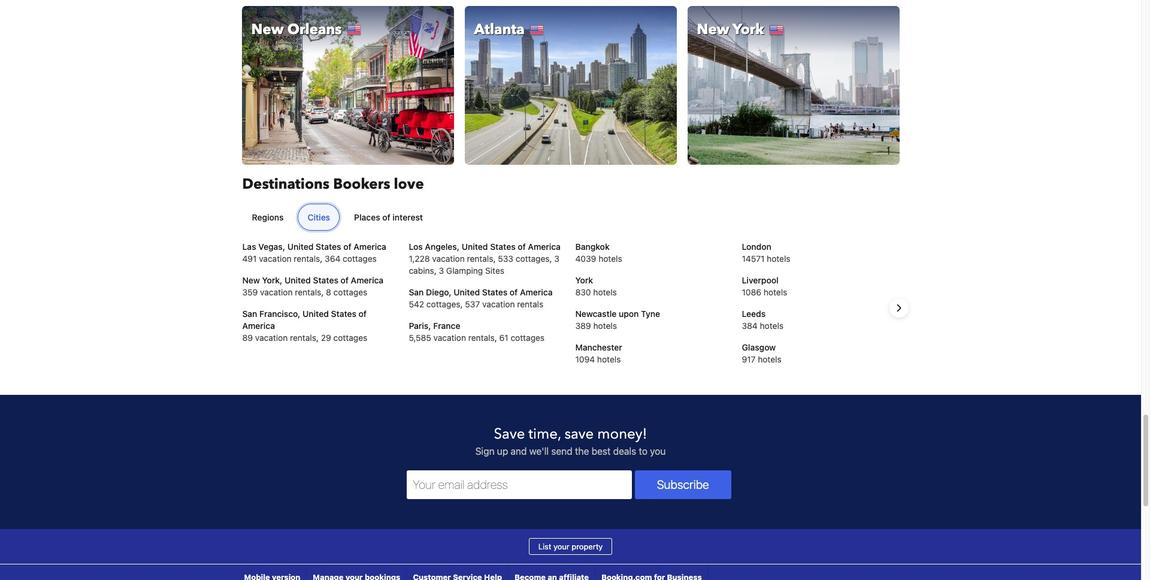 Task type: vqa. For each thing, say whether or not it's contained in the screenshot.


Task type: locate. For each thing, give the bounding box(es) containing it.
, left 537
[[461, 299, 463, 310]]

830
[[576, 287, 591, 298]]

united up 1,228 vacation rentals , 533 cottages ,
[[462, 242, 488, 252]]

paris,
[[409, 321, 431, 331]]

states up 364
[[316, 242, 341, 252]]

america inside las vegas, united states of america 491 vacation rentals , 364 cottages
[[354, 242, 387, 252]]

1 horizontal spatial 3
[[555, 254, 560, 264]]

hotels for leeds
[[760, 321, 784, 331]]

sites
[[486, 266, 505, 276]]

hotels inside york 830 hotels
[[594, 287, 617, 298]]

new orleans
[[251, 20, 342, 39]]

united for york,
[[285, 275, 311, 286]]

new inside new york link
[[697, 20, 730, 39]]

united up 537
[[454, 287, 480, 298]]

hotels down london
[[767, 254, 791, 264]]

states inside "san francisco, united states of america 89 vacation rentals , 29 cottages"
[[331, 309, 357, 319]]

of inside las vegas, united states of america 491 vacation rentals , 364 cottages
[[344, 242, 352, 252]]

bookers
[[333, 175, 391, 194]]

new
[[251, 20, 284, 39], [697, 20, 730, 39], [242, 275, 260, 286]]

united for vegas,
[[288, 242, 314, 252]]

359
[[242, 287, 258, 298]]

america inside san diego, united states of america 542 cottages , 537 vacation rentals
[[520, 287, 553, 298]]

, inside "san francisco, united states of america 89 vacation rentals , 29 cottages"
[[316, 333, 319, 343]]

1 horizontal spatial san
[[409, 287, 424, 298]]

leeds 384 hotels
[[742, 309, 784, 331]]

of up 364 cottages link
[[344, 242, 352, 252]]

los angeles, united states of america
[[409, 242, 561, 252]]

newcastle
[[576, 309, 617, 319]]

hotels inside leeds 384 hotels
[[760, 321, 784, 331]]

3
[[555, 254, 560, 264], [439, 266, 444, 276]]

bangkok 4039 hotels
[[576, 242, 623, 264]]

vacation down san diego, united states of america link
[[483, 299, 515, 310]]

new york, united states of america link
[[242, 275, 384, 286]]

region
[[233, 241, 909, 375]]

0 horizontal spatial york
[[576, 275, 593, 286]]

rentals
[[294, 254, 320, 264], [467, 254, 494, 264], [295, 287, 321, 298], [517, 299, 544, 310], [290, 333, 316, 343], [469, 333, 495, 343]]

hotels down bangkok
[[599, 254, 623, 264]]

14571
[[742, 254, 765, 264]]

united up the 491 vacation rentals link
[[288, 242, 314, 252]]

new for new orleans
[[251, 20, 284, 39]]

london 14571 hotels
[[742, 242, 791, 264]]

of inside "san francisco, united states of america 89 vacation rentals , 29 cottages"
[[359, 309, 367, 319]]

, down 1,228 vacation rentals link
[[434, 266, 437, 276]]

states up 8
[[313, 275, 339, 286]]

cottages right 8
[[334, 287, 368, 298]]

states up 533
[[490, 242, 516, 252]]

to
[[639, 446, 648, 457]]

san down 359
[[242, 309, 257, 319]]

united up 359 vacation rentals link
[[285, 275, 311, 286]]

york 830 hotels
[[576, 275, 617, 298]]

san up 542
[[409, 287, 424, 298]]

states inside new york, united states of america 359 vacation rentals , 8 cottages
[[313, 275, 339, 286]]

states inside san diego, united states of america 542 cottages , 537 vacation rentals
[[482, 287, 508, 298]]

the
[[575, 446, 589, 457]]

cities
[[308, 212, 330, 223]]

america up 8 cottages "link"
[[351, 275, 384, 286]]

san inside "san francisco, united states of america 89 vacation rentals , 29 cottages"
[[242, 309, 257, 319]]

navigation
[[238, 565, 709, 580]]

hotels for manchester
[[598, 355, 621, 365]]

of inside new york, united states of america 359 vacation rentals , 8 cottages
[[341, 275, 349, 286]]

vacation down angeles,
[[432, 254, 465, 264]]

united down 8
[[303, 309, 329, 319]]

5,585
[[409, 333, 432, 343]]

united inside "san francisco, united states of america 89 vacation rentals , 29 cottages"
[[303, 309, 329, 319]]

hotels inside bangkok 4039 hotels
[[599, 254, 623, 264]]

0 vertical spatial san
[[409, 287, 424, 298]]

navigation inside save time, save money! footer
[[238, 565, 709, 580]]

of up 533 cottages link
[[518, 242, 526, 252]]

0 horizontal spatial san
[[242, 309, 257, 319]]

cottages right 29
[[334, 333, 368, 343]]

san for san diego, united states of america 542 cottages , 537 vacation rentals
[[409, 287, 424, 298]]

of inside san diego, united states of america 542 cottages , 537 vacation rentals
[[510, 287, 518, 298]]

hotels down newcastle
[[594, 321, 617, 331]]

, left 29
[[316, 333, 319, 343]]

cottages inside las vegas, united states of america 491 vacation rentals , 364 cottages
[[343, 254, 377, 264]]

hotels down 'manchester'
[[598, 355, 621, 365]]

liverpool
[[742, 275, 779, 286]]

america up 364 cottages link
[[354, 242, 387, 252]]

1 vertical spatial 3
[[439, 266, 444, 276]]

hotels inside newcastle upon tyne 389 hotels
[[594, 321, 617, 331]]

cottages
[[343, 254, 377, 264], [516, 254, 550, 264], [334, 287, 368, 298], [427, 299, 461, 310], [334, 333, 368, 343], [511, 333, 545, 343]]

of up 537 vacation rentals link
[[510, 287, 518, 298]]

las
[[242, 242, 256, 252]]

3 inside "3 cabins"
[[555, 254, 560, 264]]

save time, save money! footer
[[0, 395, 1142, 580]]

united inside san diego, united states of america 542 cottages , 537 vacation rentals
[[454, 287, 480, 298]]

1,228
[[409, 254, 430, 264]]

you
[[650, 446, 666, 457]]

of down 8 cottages "link"
[[359, 309, 367, 319]]

tab list
[[238, 204, 899, 232]]

vacation down vegas, on the top left
[[259, 254, 292, 264]]

389
[[576, 321, 591, 331]]

, left 364
[[320, 254, 323, 264]]

america up 537 vacation rentals link
[[520, 287, 553, 298]]

manchester
[[576, 343, 623, 353]]

america inside new york, united states of america 359 vacation rentals , 8 cottages
[[351, 275, 384, 286]]

states for york,
[[313, 275, 339, 286]]

states up 537 vacation rentals link
[[482, 287, 508, 298]]

cottages down diego,
[[427, 299, 461, 310]]

states down 8 cottages "link"
[[331, 309, 357, 319]]

hotels
[[599, 254, 623, 264], [767, 254, 791, 264], [594, 287, 617, 298], [764, 287, 788, 298], [594, 321, 617, 331], [760, 321, 784, 331], [598, 355, 621, 365], [758, 355, 782, 365]]

san inside san diego, united states of america 542 cottages , 537 vacation rentals
[[409, 287, 424, 298]]

leeds
[[742, 309, 766, 319]]

america inside "san francisco, united states of america 89 vacation rentals , 29 cottages"
[[242, 321, 275, 331]]

hotels right 830
[[594, 287, 617, 298]]

send
[[552, 446, 573, 457]]

atlanta
[[474, 20, 525, 39]]

rentals inside new york, united states of america 359 vacation rentals , 8 cottages
[[295, 287, 321, 298]]

hotels down the leeds
[[760, 321, 784, 331]]

3 cabins
[[409, 254, 560, 276]]

states inside las vegas, united states of america 491 vacation rentals , 364 cottages
[[316, 242, 341, 252]]

hotels inside glasgow 917 hotels
[[758, 355, 782, 365]]

, left 8
[[321, 287, 324, 298]]

america up 533 cottages link
[[528, 242, 561, 252]]

cottages right 364
[[343, 254, 377, 264]]

new for new york
[[697, 20, 730, 39]]

364 cottages link
[[325, 254, 377, 264]]

united inside new york, united states of america 359 vacation rentals , 8 cottages
[[285, 275, 311, 286]]

29
[[321, 333, 331, 343]]

destinations
[[242, 175, 330, 194]]

hotels inside london 14571 hotels
[[767, 254, 791, 264]]

3 left 4039
[[555, 254, 560, 264]]

rentals left the '61'
[[469, 333, 495, 343]]

rentals up 61 cottages link at the bottom of page
[[517, 299, 544, 310]]

, inside new york, united states of america 359 vacation rentals , 8 cottages
[[321, 287, 324, 298]]

san diego, united states of america link
[[409, 287, 553, 298]]

1 vertical spatial san
[[242, 309, 257, 319]]

bangkok
[[576, 242, 610, 252]]

vacation inside las vegas, united states of america 491 vacation rentals , 364 cottages
[[259, 254, 292, 264]]

york
[[733, 20, 765, 39], [576, 275, 593, 286]]

of up 8 cottages "link"
[[341, 275, 349, 286]]

america up 89 at the bottom
[[242, 321, 275, 331]]

1 vertical spatial york
[[576, 275, 593, 286]]

cabins
[[409, 266, 434, 276]]

america for san francisco, united states of america 89 vacation rentals , 29 cottages
[[242, 321, 275, 331]]

new york, united states of america 359 vacation rentals , 8 cottages
[[242, 275, 384, 298]]

0 vertical spatial 3
[[555, 254, 560, 264]]

533
[[498, 254, 514, 264]]

of
[[383, 212, 391, 223], [344, 242, 352, 252], [518, 242, 526, 252], [341, 275, 349, 286], [510, 287, 518, 298], [359, 309, 367, 319]]

,
[[320, 254, 323, 264], [494, 254, 496, 264], [550, 254, 552, 264], [434, 266, 437, 276], [321, 287, 324, 298], [461, 299, 463, 310], [316, 333, 319, 343], [495, 333, 497, 343]]

and
[[511, 446, 527, 457]]

, left the '61'
[[495, 333, 497, 343]]

vacation down york,
[[260, 287, 293, 298]]

hotels down liverpool
[[764, 287, 788, 298]]

america
[[354, 242, 387, 252], [528, 242, 561, 252], [351, 275, 384, 286], [520, 287, 553, 298], [242, 321, 275, 331]]

537 vacation rentals link
[[465, 299, 544, 310]]

364
[[325, 254, 341, 264]]

, left 4039
[[550, 254, 552, 264]]

, inside san diego, united states of america 542 cottages , 537 vacation rentals
[[461, 299, 463, 310]]

vegas,
[[259, 242, 285, 252]]

cottages inside the paris, france 5,585 vacation rentals , 61 cottages
[[511, 333, 545, 343]]

states
[[316, 242, 341, 252], [490, 242, 516, 252], [313, 275, 339, 286], [482, 287, 508, 298], [331, 309, 357, 319]]

time,
[[529, 425, 561, 444]]

917
[[742, 355, 756, 365]]

vacation down france at bottom
[[434, 333, 466, 343]]

hotels for bangkok
[[599, 254, 623, 264]]

orleans
[[288, 20, 342, 39]]

vacation right 89 at the bottom
[[255, 333, 288, 343]]

537
[[465, 299, 480, 310]]

interest
[[393, 212, 423, 223]]

1 horizontal spatial york
[[733, 20, 765, 39]]

cottages right the '61'
[[511, 333, 545, 343]]

list
[[539, 542, 552, 552]]

542 cottages link
[[409, 299, 461, 310]]

rentals down san francisco, united states of america link in the left of the page
[[290, 333, 316, 343]]

cottages inside new york, united states of america 359 vacation rentals , 8 cottages
[[334, 287, 368, 298]]

of for san diego, united states of america
[[510, 287, 518, 298]]

states for diego,
[[482, 287, 508, 298]]

united inside las vegas, united states of america 491 vacation rentals , 364 cottages
[[288, 242, 314, 252]]

states for angeles,
[[490, 242, 516, 252]]

new york
[[697, 20, 765, 39]]

hotels for york
[[594, 287, 617, 298]]

hotels inside manchester 1094 hotels
[[598, 355, 621, 365]]

3 down 1,228 vacation rentals link
[[439, 266, 444, 276]]

united for diego,
[[454, 287, 480, 298]]

rentals down new york, united states of america link
[[295, 287, 321, 298]]

5,585 vacation rentals link
[[409, 333, 495, 343]]

of for san francisco, united states of america
[[359, 309, 367, 319]]

rentals down las vegas, united states of america link
[[294, 254, 320, 264]]

hotels inside "liverpool 1086 hotels"
[[764, 287, 788, 298]]

3 glamping sites link
[[439, 266, 505, 276]]

1,228 vacation rentals , 533 cottages ,
[[409, 254, 555, 264]]

cottages inside "san francisco, united states of america 89 vacation rentals , 29 cottages"
[[334, 333, 368, 343]]

save
[[565, 425, 594, 444]]

of right 'places'
[[383, 212, 391, 223]]

hotels down glasgow
[[758, 355, 782, 365]]

next content image
[[892, 301, 907, 316]]



Task type: describe. For each thing, give the bounding box(es) containing it.
places of interest button
[[345, 204, 433, 231]]

cottages inside san diego, united states of america 542 cottages , 537 vacation rentals
[[427, 299, 461, 310]]

regions
[[252, 212, 284, 223]]

new york link
[[687, 5, 901, 166]]

destinations bookers love
[[242, 175, 424, 194]]

san for san francisco, united states of america 89 vacation rentals , 29 cottages
[[242, 309, 257, 319]]

up
[[497, 446, 508, 457]]

las vegas, united states of america link
[[242, 242, 387, 252]]

tab list containing regions
[[238, 204, 899, 232]]

newcastle upon tyne 389 hotels
[[576, 309, 661, 331]]

rentals inside "san francisco, united states of america 89 vacation rentals , 29 cottages"
[[290, 333, 316, 343]]

8
[[326, 287, 331, 298]]

8 cottages link
[[326, 287, 368, 298]]

liverpool 1086 hotels
[[742, 275, 788, 298]]

of inside button
[[383, 212, 391, 223]]

regions button
[[242, 204, 293, 231]]

list your property
[[539, 542, 603, 552]]

deals
[[614, 446, 637, 457]]

0 horizontal spatial 3
[[439, 266, 444, 276]]

london
[[742, 242, 772, 252]]

san francisco, united states of america link
[[242, 309, 367, 331]]

rentals down los angeles, united states of america link
[[467, 254, 494, 264]]

hotels for liverpool
[[764, 287, 788, 298]]

save
[[494, 425, 525, 444]]

manchester 1094 hotels
[[576, 343, 623, 365]]

diego,
[[426, 287, 452, 298]]

0 vertical spatial york
[[733, 20, 765, 39]]

new orleans link
[[241, 5, 455, 166]]

cottages right 533
[[516, 254, 550, 264]]

, left 533
[[494, 254, 496, 264]]

491 vacation rentals link
[[242, 254, 320, 264]]

384
[[742, 321, 758, 331]]

love
[[394, 175, 424, 194]]

glasgow
[[742, 343, 776, 353]]

places
[[354, 212, 380, 223]]

61
[[500, 333, 509, 343]]

1,228 vacation rentals link
[[409, 254, 494, 264]]

america for los angeles, united states of america
[[528, 242, 561, 252]]

glamping
[[447, 266, 483, 276]]

1094
[[576, 355, 595, 365]]

list your property link
[[529, 539, 613, 555]]

542
[[409, 299, 424, 310]]

france
[[434, 321, 461, 331]]

rentals inside las vegas, united states of america 491 vacation rentals , 364 cottages
[[294, 254, 320, 264]]

francisco,
[[260, 309, 301, 319]]

hotels for glasgow
[[758, 355, 782, 365]]

tyne
[[641, 309, 661, 319]]

vacation inside the paris, france 5,585 vacation rentals , 61 cottages
[[434, 333, 466, 343]]

atlanta link
[[464, 5, 678, 166]]

29 cottages link
[[321, 333, 368, 343]]

cities button
[[298, 204, 340, 231]]

4039
[[576, 254, 597, 264]]

las vegas, united states of america 491 vacation rentals , 364 cottages
[[242, 242, 387, 264]]

your
[[554, 542, 570, 552]]

america for new york, united states of america 359 vacation rentals , 8 cottages
[[351, 275, 384, 286]]

states for vegas,
[[316, 242, 341, 252]]

vacation inside new york, united states of america 359 vacation rentals , 8 cottages
[[260, 287, 293, 298]]

york,
[[262, 275, 283, 286]]

, inside the paris, france 5,585 vacation rentals , 61 cottages
[[495, 333, 497, 343]]

of for las vegas, united states of america
[[344, 242, 352, 252]]

property
[[572, 542, 603, 552]]

san diego, united states of america 542 cottages , 537 vacation rentals
[[409, 287, 553, 310]]

region containing las vegas, united states of america
[[233, 241, 909, 375]]

paris, france 5,585 vacation rentals , 61 cottages
[[409, 321, 545, 343]]

america for san diego, united states of america 542 cottages , 537 vacation rentals
[[520, 287, 553, 298]]

of for new york, united states of america
[[341, 275, 349, 286]]

3 cabins link
[[409, 254, 560, 276]]

money!
[[598, 425, 648, 444]]

rentals inside san diego, united states of america 542 cottages , 537 vacation rentals
[[517, 299, 544, 310]]

, inside las vegas, united states of america 491 vacation rentals , 364 cottages
[[320, 254, 323, 264]]

angeles,
[[425, 242, 460, 252]]

united for angeles,
[[462, 242, 488, 252]]

united for francisco,
[[303, 309, 329, 319]]

america for las vegas, united states of america 491 vacation rentals , 364 cottages
[[354, 242, 387, 252]]

subscribe button
[[635, 471, 732, 500]]

533 cottages link
[[498, 254, 550, 264]]

los angeles, united states of america link
[[409, 242, 561, 252]]

359 vacation rentals link
[[242, 287, 321, 298]]

save time, save money! sign up and we'll send the best deals to you
[[476, 425, 666, 457]]

los
[[409, 242, 423, 252]]

1086
[[742, 287, 762, 298]]

we'll
[[530, 446, 549, 457]]

89 vacation rentals link
[[242, 333, 316, 343]]

san francisco, united states of america 89 vacation rentals , 29 cottages
[[242, 309, 368, 343]]

glasgow 917 hotels
[[742, 343, 782, 365]]

york inside york 830 hotels
[[576, 275, 593, 286]]

vacation inside "san francisco, united states of america 89 vacation rentals , 29 cottages"
[[255, 333, 288, 343]]

, 3 glamping sites
[[434, 266, 505, 276]]

61 cottages link
[[500, 333, 545, 343]]

Your email address email field
[[407, 471, 632, 500]]

491
[[242, 254, 257, 264]]

sign
[[476, 446, 495, 457]]

places of interest
[[354, 212, 423, 223]]

paris, france link
[[409, 321, 461, 331]]

upon
[[619, 309, 639, 319]]

states for francisco,
[[331, 309, 357, 319]]

hotels for london
[[767, 254, 791, 264]]

rentals inside the paris, france 5,585 vacation rentals , 61 cottages
[[469, 333, 495, 343]]

vacation inside san diego, united states of america 542 cottages , 537 vacation rentals
[[483, 299, 515, 310]]

new inside new york, united states of america 359 vacation rentals , 8 cottages
[[242, 275, 260, 286]]



